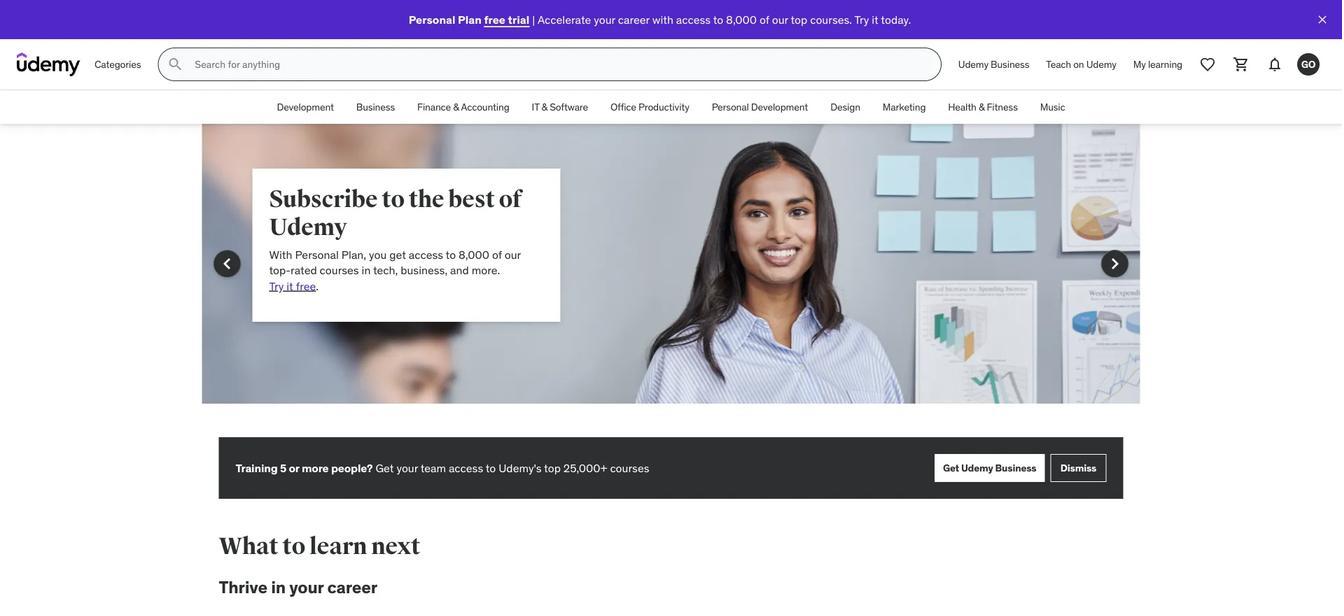 Task type: vqa. For each thing, say whether or not it's contained in the screenshot.
Personal Plan free trial | Accelerate your career with access to 8,000 of our top courses. Try it today. PERSONAL
yes



Task type: locate. For each thing, give the bounding box(es) containing it.
1 horizontal spatial &
[[542, 101, 548, 113]]

5
[[280, 461, 287, 475]]

design link
[[820, 90, 872, 124]]

1 vertical spatial 8,000
[[459, 248, 490, 262]]

get udemy business
[[943, 462, 1037, 475]]

2 horizontal spatial your
[[594, 12, 616, 26]]

0 vertical spatial in
[[362, 263, 371, 278]]

personal inside personal development 'link'
[[712, 101, 749, 113]]

personal left plan
[[409, 12, 456, 26]]

0 horizontal spatial access
[[409, 248, 443, 262]]

top left courses.
[[791, 12, 808, 26]]

it left today.
[[872, 12, 879, 26]]

finance & accounting
[[417, 101, 510, 113]]

of left courses.
[[760, 12, 770, 26]]

notifications image
[[1267, 56, 1284, 73]]

design
[[831, 101, 861, 113]]

0 horizontal spatial it
[[287, 279, 293, 293]]

access right 'team'
[[449, 461, 483, 475]]

get
[[376, 461, 394, 475], [943, 462, 960, 475]]

0 vertical spatial free
[[484, 12, 506, 26]]

1 vertical spatial our
[[505, 248, 521, 262]]

personal right productivity
[[712, 101, 749, 113]]

to up thrive in your career
[[282, 532, 305, 561]]

udemy inside 'link'
[[962, 462, 994, 475]]

to right with
[[714, 12, 724, 26]]

1 vertical spatial career
[[327, 577, 377, 598]]

courses
[[320, 263, 359, 278], [610, 461, 650, 475]]

1 horizontal spatial your
[[397, 461, 418, 475]]

1 vertical spatial in
[[271, 577, 286, 598]]

0 vertical spatial access
[[677, 12, 711, 26]]

udemy
[[959, 58, 989, 71], [1087, 58, 1117, 71], [269, 213, 347, 242], [962, 462, 994, 475]]

more
[[302, 461, 329, 475]]

business left dismiss
[[996, 462, 1037, 475]]

get inside 'link'
[[943, 462, 960, 475]]

2 development from the left
[[751, 101, 808, 113]]

go
[[1302, 58, 1316, 70]]

2 vertical spatial business
[[996, 462, 1037, 475]]

1 vertical spatial personal
[[712, 101, 749, 113]]

our
[[772, 12, 789, 26], [505, 248, 521, 262]]

it down top-
[[287, 279, 293, 293]]

1 vertical spatial business
[[356, 101, 395, 113]]

office productivity link
[[600, 90, 701, 124]]

1 horizontal spatial free
[[484, 12, 506, 26]]

to
[[714, 12, 724, 26], [382, 185, 405, 214], [446, 248, 456, 262], [486, 461, 496, 475], [282, 532, 305, 561]]

career left with
[[618, 12, 650, 26]]

0 vertical spatial try
[[855, 12, 869, 26]]

personal plan free trial | accelerate your career with access to 8,000 of our top courses. try it today.
[[409, 12, 912, 26]]

1 development from the left
[[277, 101, 334, 113]]

development inside 'link'
[[751, 101, 808, 113]]

1 horizontal spatial courses
[[610, 461, 650, 475]]

8,000
[[726, 12, 757, 26], [459, 248, 490, 262]]

1 & from the left
[[453, 101, 459, 113]]

0 horizontal spatial free
[[296, 279, 316, 293]]

teach
[[1047, 58, 1072, 71]]

my
[[1134, 58, 1146, 71]]

2 vertical spatial personal
[[295, 248, 339, 262]]

1 horizontal spatial our
[[772, 12, 789, 26]]

0 horizontal spatial your
[[289, 577, 324, 598]]

0 horizontal spatial our
[[505, 248, 521, 262]]

try inside subscribe to the best of udemy with personal plan, you get access to 8,000 of our top-rated courses in tech, business, and more. try it free .
[[269, 279, 284, 293]]

courses down the plan,
[[320, 263, 359, 278]]

1 horizontal spatial access
[[449, 461, 483, 475]]

top right udemy's
[[544, 461, 561, 475]]

personal up rated at the top left
[[295, 248, 339, 262]]

personal inside subscribe to the best of udemy with personal plan, you get access to 8,000 of our top-rated courses in tech, business, and more. try it free .
[[295, 248, 339, 262]]

1 vertical spatial try
[[269, 279, 284, 293]]

0 vertical spatial your
[[594, 12, 616, 26]]

music link
[[1029, 90, 1077, 124]]

health & fitness
[[949, 101, 1018, 113]]

0 vertical spatial our
[[772, 12, 789, 26]]

business,
[[401, 263, 448, 278]]

courses.
[[811, 12, 853, 26]]

free down rated at the top left
[[296, 279, 316, 293]]

business inside business link
[[356, 101, 395, 113]]

2 vertical spatial access
[[449, 461, 483, 475]]

subscribe to the best of udemy with personal plan, you get access to 8,000 of our top-rated courses in tech, business, and more. try it free .
[[269, 185, 522, 293]]

free left trial
[[484, 12, 506, 26]]

access inside subscribe to the best of udemy with personal plan, you get access to 8,000 of our top-rated courses in tech, business, and more. try it free .
[[409, 248, 443, 262]]

0 vertical spatial business
[[991, 58, 1030, 71]]

& right finance
[[453, 101, 459, 113]]

try down top-
[[269, 279, 284, 293]]

1 vertical spatial it
[[287, 279, 293, 293]]

dismiss
[[1061, 462, 1097, 475]]

accelerate
[[538, 12, 591, 26]]

business left finance
[[356, 101, 395, 113]]

0 horizontal spatial personal
[[295, 248, 339, 262]]

free
[[484, 12, 506, 26], [296, 279, 316, 293]]

shopping cart with 0 items image
[[1233, 56, 1250, 73]]

thrive in your career
[[219, 577, 377, 598]]

1 horizontal spatial try
[[855, 12, 869, 26]]

udemy business
[[959, 58, 1030, 71]]

top
[[791, 12, 808, 26], [544, 461, 561, 475]]

1 vertical spatial top
[[544, 461, 561, 475]]

finance & accounting link
[[406, 90, 521, 124]]

it
[[872, 12, 879, 26], [287, 279, 293, 293]]

in right the thrive
[[271, 577, 286, 598]]

courses right 25,000+
[[610, 461, 650, 475]]

1 horizontal spatial get
[[943, 462, 960, 475]]

1 vertical spatial free
[[296, 279, 316, 293]]

close image
[[1316, 13, 1330, 27]]

development
[[277, 101, 334, 113], [751, 101, 808, 113]]

&
[[453, 101, 459, 113], [542, 101, 548, 113], [979, 101, 985, 113]]

1 vertical spatial your
[[397, 461, 418, 475]]

1 horizontal spatial in
[[362, 263, 371, 278]]

& right the health
[[979, 101, 985, 113]]

your for career
[[594, 12, 616, 26]]

0 horizontal spatial 8,000
[[459, 248, 490, 262]]

business up fitness
[[991, 58, 1030, 71]]

2 & from the left
[[542, 101, 548, 113]]

thrive
[[219, 577, 268, 598]]

8,000 inside subscribe to the best of udemy with personal plan, you get access to 8,000 of our top-rated courses in tech, business, and more. try it free .
[[459, 248, 490, 262]]

1 horizontal spatial development
[[751, 101, 808, 113]]

0 vertical spatial top
[[791, 12, 808, 26]]

of
[[760, 12, 770, 26], [499, 185, 522, 214], [492, 248, 502, 262]]

top-
[[269, 263, 291, 278]]

of right the best
[[499, 185, 522, 214]]

career
[[618, 12, 650, 26], [327, 577, 377, 598]]

1 horizontal spatial it
[[872, 12, 879, 26]]

accounting
[[461, 101, 510, 113]]

in
[[362, 263, 371, 278], [271, 577, 286, 598]]

your
[[594, 12, 616, 26], [397, 461, 418, 475], [289, 577, 324, 598]]

more.
[[472, 263, 500, 278]]

0 horizontal spatial courses
[[320, 263, 359, 278]]

fitness
[[987, 101, 1018, 113]]

on
[[1074, 58, 1085, 71]]

in left tech,
[[362, 263, 371, 278]]

your left 'team'
[[397, 461, 418, 475]]

next
[[371, 532, 420, 561]]

what
[[219, 532, 278, 561]]

1 horizontal spatial top
[[791, 12, 808, 26]]

try right courses.
[[855, 12, 869, 26]]

0 horizontal spatial in
[[271, 577, 286, 598]]

1 vertical spatial access
[[409, 248, 443, 262]]

0 vertical spatial 8,000
[[726, 12, 757, 26]]

personal
[[409, 12, 456, 26], [712, 101, 749, 113], [295, 248, 339, 262]]

0 horizontal spatial get
[[376, 461, 394, 475]]

access up business,
[[409, 248, 443, 262]]

udemy image
[[17, 53, 81, 76]]

0 vertical spatial of
[[760, 12, 770, 26]]

your right accelerate
[[594, 12, 616, 26]]

business
[[991, 58, 1030, 71], [356, 101, 395, 113], [996, 462, 1037, 475]]

career down learn
[[327, 577, 377, 598]]

3 & from the left
[[979, 101, 985, 113]]

0 horizontal spatial &
[[453, 101, 459, 113]]

1 horizontal spatial personal
[[409, 12, 456, 26]]

udemy business link
[[950, 48, 1038, 81]]

0 horizontal spatial career
[[327, 577, 377, 598]]

categories button
[[86, 48, 149, 81]]

access
[[677, 12, 711, 26], [409, 248, 443, 262], [449, 461, 483, 475]]

0 horizontal spatial development
[[277, 101, 334, 113]]

0 vertical spatial courses
[[320, 263, 359, 278]]

0 vertical spatial career
[[618, 12, 650, 26]]

in inside subscribe to the best of udemy with personal plan, you get access to 8,000 of our top-rated courses in tech, business, and more. try it free .
[[362, 263, 371, 278]]

with
[[269, 248, 293, 262]]

it & software link
[[521, 90, 600, 124]]

categories
[[95, 58, 141, 71]]

& right it
[[542, 101, 548, 113]]

my learning link
[[1125, 48, 1191, 81]]

1 vertical spatial courses
[[610, 461, 650, 475]]

2 horizontal spatial personal
[[712, 101, 749, 113]]

1 horizontal spatial career
[[618, 12, 650, 26]]

access right with
[[677, 12, 711, 26]]

0 horizontal spatial try
[[269, 279, 284, 293]]

personal for personal plan free trial | accelerate your career with access to 8,000 of our top courses. try it today.
[[409, 12, 456, 26]]

udemy inside subscribe to the best of udemy with personal plan, you get access to 8,000 of our top-rated courses in tech, business, and more. try it free .
[[269, 213, 347, 242]]

2 horizontal spatial &
[[979, 101, 985, 113]]

free trial link
[[484, 12, 530, 26]]

of up more.
[[492, 248, 502, 262]]

0 vertical spatial personal
[[409, 12, 456, 26]]

trial
[[508, 12, 530, 26]]

your down what to learn next
[[289, 577, 324, 598]]



Task type: describe. For each thing, give the bounding box(es) containing it.
learn
[[309, 532, 367, 561]]

what to learn next
[[219, 532, 420, 561]]

or
[[289, 461, 299, 475]]

it inside subscribe to the best of udemy with personal plan, you get access to 8,000 of our top-rated courses in tech, business, and more. try it free .
[[287, 279, 293, 293]]

|
[[533, 12, 535, 26]]

teach on udemy
[[1047, 58, 1117, 71]]

subscribe
[[269, 185, 378, 214]]

try it free link
[[269, 279, 316, 293]]

courses inside subscribe to the best of udemy with personal plan, you get access to 8,000 of our top-rated courses in tech, business, and more. try it free .
[[320, 263, 359, 278]]

1 vertical spatial of
[[499, 185, 522, 214]]

it & software
[[532, 101, 588, 113]]

25,000+
[[564, 461, 608, 475]]

udemy's
[[499, 461, 542, 475]]

development link
[[266, 90, 345, 124]]

0 vertical spatial it
[[872, 12, 879, 26]]

get
[[390, 248, 406, 262]]

personal for personal development
[[712, 101, 749, 113]]

it
[[532, 101, 540, 113]]

music
[[1041, 101, 1066, 113]]

business link
[[345, 90, 406, 124]]

2 horizontal spatial access
[[677, 12, 711, 26]]

go link
[[1292, 48, 1326, 81]]

2 vertical spatial your
[[289, 577, 324, 598]]

training 5 or more people? get your team access to udemy's top 25,000+ courses
[[236, 461, 650, 475]]

and
[[450, 263, 469, 278]]

my learning
[[1134, 58, 1183, 71]]

productivity
[[639, 101, 690, 113]]

training
[[236, 461, 278, 475]]

get udemy business link
[[935, 455, 1045, 483]]

office
[[611, 101, 637, 113]]

personal development
[[712, 101, 808, 113]]

2 vertical spatial of
[[492, 248, 502, 262]]

team
[[421, 461, 446, 475]]

finance
[[417, 101, 451, 113]]

software
[[550, 101, 588, 113]]

marketing
[[883, 101, 926, 113]]

wishlist image
[[1200, 56, 1217, 73]]

your for team
[[397, 461, 418, 475]]

submit search image
[[167, 56, 184, 73]]

best
[[448, 185, 495, 214]]

to left udemy's
[[486, 461, 496, 475]]

to up and
[[446, 248, 456, 262]]

health
[[949, 101, 977, 113]]

plan
[[458, 12, 482, 26]]

Search for anything text field
[[192, 53, 924, 76]]

office productivity
[[611, 101, 690, 113]]

free inside subscribe to the best of udemy with personal plan, you get access to 8,000 of our top-rated courses in tech, business, and more. try it free .
[[296, 279, 316, 293]]

tech,
[[373, 263, 398, 278]]

marketing link
[[872, 90, 937, 124]]

today.
[[881, 12, 912, 26]]

1 horizontal spatial 8,000
[[726, 12, 757, 26]]

you
[[369, 248, 387, 262]]

previous image
[[216, 253, 239, 275]]

next image
[[1104, 253, 1127, 275]]

0 horizontal spatial top
[[544, 461, 561, 475]]

our inside subscribe to the best of udemy with personal plan, you get access to 8,000 of our top-rated courses in tech, business, and more. try it free .
[[505, 248, 521, 262]]

dismiss button
[[1051, 455, 1107, 483]]

& for fitness
[[979, 101, 985, 113]]

business inside udemy business link
[[991, 58, 1030, 71]]

plan,
[[342, 248, 366, 262]]

& for software
[[542, 101, 548, 113]]

people?
[[331, 461, 373, 475]]

to left the
[[382, 185, 405, 214]]

personal development link
[[701, 90, 820, 124]]

& for accounting
[[453, 101, 459, 113]]

rated
[[291, 263, 317, 278]]

the
[[409, 185, 444, 214]]

health & fitness link
[[937, 90, 1029, 124]]

business inside get udemy business 'link'
[[996, 462, 1037, 475]]

.
[[316, 279, 319, 293]]

carousel element
[[202, 124, 1141, 438]]

teach on udemy link
[[1038, 48, 1125, 81]]

with
[[653, 12, 674, 26]]

learning
[[1149, 58, 1183, 71]]



